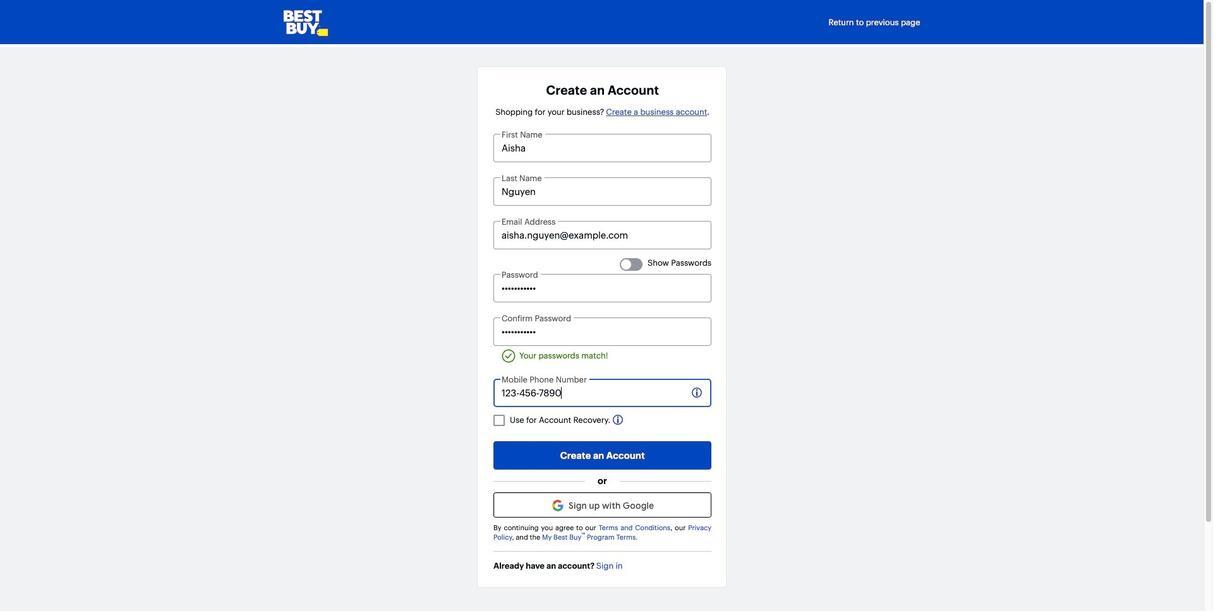 Task type: vqa. For each thing, say whether or not it's contained in the screenshot.
2nd  Password Field from the top
yes



Task type: locate. For each thing, give the bounding box(es) containing it.
  password field
[[494, 274, 712, 303], [494, 318, 712, 346]]

1 vertical spatial   password field
[[494, 318, 712, 346]]

  text field
[[494, 134, 712, 162]]

account recovery phone info image
[[613, 415, 623, 425]]

0 vertical spatial   password field
[[494, 274, 712, 303]]

mobile phone number info image
[[692, 388, 702, 398]]

  email field
[[494, 221, 712, 250]]

None telephone field
[[494, 379, 712, 408]]



Task type: describe. For each thing, give the bounding box(es) containing it.
Use this mobile number for Account Recovery. checkbox
[[494, 415, 505, 427]]

  text field
[[494, 178, 712, 206]]

best buy home image
[[284, 0, 328, 44]]

2   password field from the top
[[494, 318, 712, 346]]

1   password field from the top
[[494, 274, 712, 303]]



